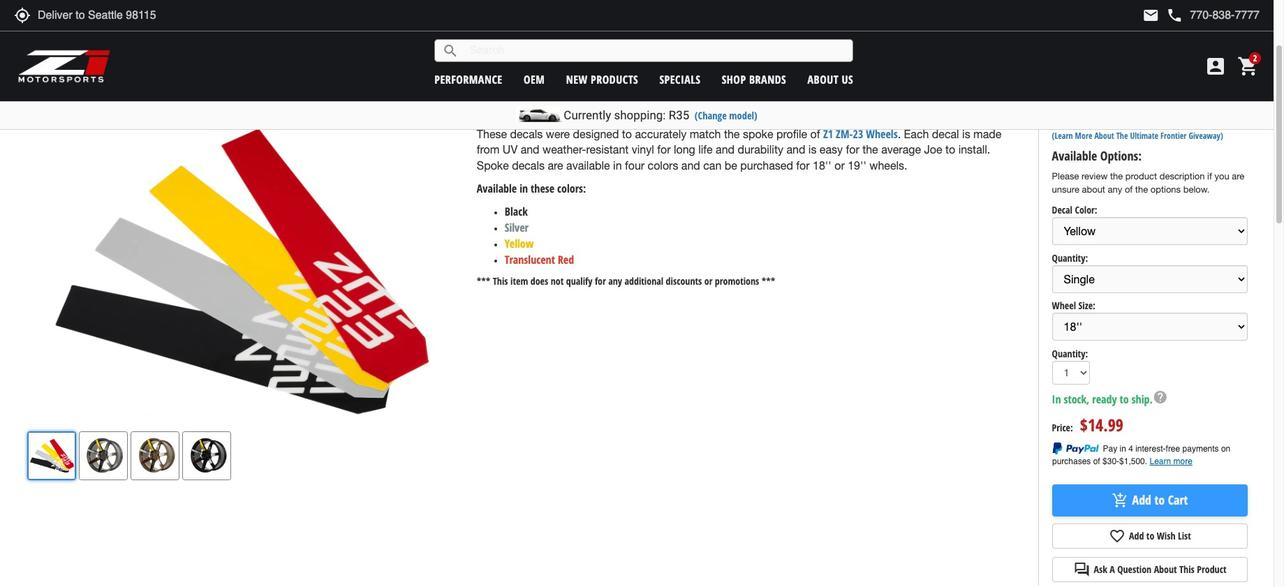 Task type: describe. For each thing, give the bounding box(es) containing it.
currently
[[564, 108, 611, 122]]

colors
[[648, 159, 678, 172]]

these
[[531, 181, 555, 196]]

0 horizontal spatial this
[[493, 275, 508, 288]]

uv
[[503, 143, 518, 156]]

wheel for size:
[[1052, 299, 1076, 312]]

unsure
[[1052, 184, 1080, 195]]

below.
[[1184, 184, 1210, 195]]

product
[[1126, 171, 1157, 182]]

for up 19''
[[846, 143, 859, 156]]

favorite_border
[[1109, 528, 1126, 544]]

0 horizontal spatial in
[[520, 181, 528, 196]]

additional
[[625, 275, 664, 288]]

19''
[[848, 159, 867, 172]]

the inside these decals were designed to accurately match the spoke profile of z1 zm-23 wheels
[[724, 128, 740, 140]]

four
[[625, 159, 645, 172]]

specials link
[[660, 72, 701, 87]]

shop
[[722, 72, 746, 87]]

size:
[[1079, 299, 1096, 312]]

1 vertical spatial is
[[809, 143, 817, 156]]

price: $14.99
[[1052, 413, 1124, 436]]

stock,
[[1064, 391, 1090, 407]]

z1 motorsports logo image
[[17, 49, 111, 84]]

decals inside . each decal is made from uv and weather-resistant vinyl for long life and durability and is easy for the average joe to install. spoke decals are available in four colors and can be purchased for 18'' or 19'' wheels.
[[512, 159, 545, 172]]

any inside (learn more about the ultimate frontier giveaway) available options: please review the product description if you are unsure about any of the options below.
[[1108, 184, 1122, 195]]

wheel for spoke
[[466, 17, 511, 42]]

vinyl
[[632, 143, 654, 156]]

ready
[[1092, 391, 1117, 407]]

0 horizontal spatial z1
[[494, 63, 503, 76]]

1 star from the left
[[466, 46, 480, 60]]

add for add to wish list
[[1129, 529, 1144, 542]]

g37
[[622, 82, 638, 93]]

from
[[477, 143, 500, 156]]

long
[[674, 143, 695, 156]]

be
[[725, 159, 737, 172]]

us
[[842, 72, 854, 87]]

help
[[1153, 390, 1168, 405]]

of inside these decals were designed to accurately match the spoke profile of z1 zm-23 wheels
[[810, 128, 820, 140]]

each
[[904, 128, 929, 140]]

1 horizontal spatial wheels
[[866, 126, 898, 142]]

phone link
[[1167, 7, 1260, 24]]

.
[[898, 128, 901, 140]]

z1 motorsports link
[[494, 63, 552, 76]]

available in these colors:
[[477, 181, 586, 196]]

price:
[[1052, 421, 1073, 434]]

resistant
[[586, 143, 629, 156]]

ship.
[[1132, 391, 1153, 407]]

does
[[531, 275, 548, 288]]

(learn
[[1052, 130, 1073, 142]]

shopping:
[[614, 108, 666, 122]]

average
[[881, 143, 921, 156]]

products
[[591, 72, 638, 87]]

new products link
[[566, 72, 638, 87]]

for inside wheel spoke decals for z1 zm-23 wheels star star star star star_border 4/5 - (1 reviews) brand: z1 motorsports fits models: 350z / 370z / juke / g35 / g37 / q50 / q60 20...
[[612, 17, 632, 42]]

performance link
[[435, 72, 503, 87]]

to inside these decals were designed to accurately match the spoke profile of z1 zm-23 wheels
[[622, 128, 632, 140]]

colors:
[[557, 181, 586, 196]]

decal
[[932, 128, 959, 140]]

profile
[[777, 128, 807, 140]]

install.
[[959, 143, 990, 156]]

favorite_border add to wish list
[[1109, 528, 1191, 544]]

*** this item does not qualify for any additional discounts or promotions ***
[[477, 275, 775, 288]]

search
[[442, 42, 459, 59]]

g35
[[599, 82, 614, 93]]

if
[[1208, 171, 1212, 182]]

20...
[[687, 82, 704, 93]]

account_box link
[[1201, 55, 1231, 78]]

ask
[[1094, 563, 1107, 576]]

mail phone
[[1143, 7, 1183, 24]]

of inside (learn more about the ultimate frontier giveaway) available options: please review the product description if you are unsure about any of the options below.
[[1125, 184, 1133, 195]]

1 vertical spatial 23
[[853, 126, 863, 142]]

shop brands
[[722, 72, 787, 87]]

spoke
[[743, 128, 773, 140]]

are inside . each decal is made from uv and weather-resistant vinyl for long life and durability and is easy for the average joe to install. spoke decals are available in four colors and can be purchased for 18'' or 19'' wheels.
[[548, 159, 563, 172]]

made
[[974, 128, 1002, 140]]

2 horizontal spatial z1
[[823, 126, 833, 142]]

red
[[558, 252, 574, 267]]

2 quantity: from the top
[[1052, 347, 1088, 360]]

and up be
[[716, 143, 735, 156]]

a
[[1110, 563, 1115, 576]]

1 vertical spatial or
[[704, 275, 713, 288]]

(learn more about the ultimate frontier giveaway) link
[[1052, 130, 1223, 142]]

performance
[[435, 72, 503, 87]]

1 horizontal spatial z1
[[637, 17, 653, 42]]

to inside in stock, ready to ship. help
[[1120, 391, 1129, 407]]

new products
[[566, 72, 638, 87]]

q50
[[646, 82, 661, 93]]

3 star from the left
[[494, 46, 508, 60]]

4/5 -
[[538, 47, 556, 58]]

not
[[551, 275, 564, 288]]

add_shopping_cart
[[1112, 492, 1129, 509]]

you
[[1215, 171, 1230, 182]]

the
[[1116, 130, 1128, 142]]

add for add to cart
[[1132, 492, 1152, 508]]

accurately
[[635, 128, 687, 140]]

motorsports
[[505, 63, 552, 76]]

frontier
[[1161, 130, 1187, 142]]

my_location
[[14, 7, 31, 24]]

ultimate
[[1130, 130, 1159, 142]]

2 star from the left
[[480, 46, 494, 60]]

3 / from the left
[[593, 82, 596, 93]]

(learn more about the ultimate frontier giveaway) available options: please review the product description if you are unsure about any of the options below.
[[1052, 130, 1245, 195]]

6 / from the left
[[663, 82, 667, 93]]

or inside . each decal is made from uv and weather-resistant vinyl for long life and durability and is easy for the average joe to install. spoke decals are available in four colors and can be purchased for 18'' or 19'' wheels.
[[835, 159, 845, 172]]

. each decal is made from uv and weather-resistant vinyl for long life and durability and is easy for the average joe to install. spoke decals are available in four colors and can be purchased for 18'' or 19'' wheels.
[[477, 128, 1002, 172]]

23 inside wheel spoke decals for z1 zm-23 wheels star star star star star_border 4/5 - (1 reviews) brand: z1 motorsports fits models: 350z / 370z / juke / g35 / g37 / q50 / q60 20...
[[685, 17, 702, 42]]

0 horizontal spatial about
[[808, 72, 839, 87]]

about inside question_answer ask a question about this product
[[1154, 563, 1177, 576]]

mail link
[[1143, 7, 1160, 24]]



Task type: vqa. For each thing, say whether or not it's contained in the screenshot.
'Smartphone'
no



Task type: locate. For each thing, give the bounding box(es) containing it.
add right add_shopping_cart
[[1132, 492, 1152, 508]]

2 vertical spatial about
[[1154, 563, 1177, 576]]

to up vinyl
[[622, 128, 632, 140]]

available
[[1052, 148, 1097, 164], [477, 181, 517, 196]]

about inside (learn more about the ultimate frontier giveaway) available options: please review the product description if you are unsure about any of the options below.
[[1095, 130, 1114, 142]]

add right favorite_border
[[1129, 529, 1144, 542]]

1 vertical spatial add
[[1129, 529, 1144, 542]]

/ right 370z on the left top of page
[[564, 82, 568, 93]]

wheel size:
[[1052, 299, 1096, 312]]

the inside . each decal is made from uv and weather-resistant vinyl for long life and durability and is easy for the average joe to install. spoke decals are available in four colors and can be purchased for 18'' or 19'' wheels.
[[863, 143, 878, 156]]

0 horizontal spatial spoke
[[477, 159, 509, 172]]

life
[[698, 143, 713, 156]]

1 vertical spatial about
[[1095, 130, 1114, 142]]

decals up available in these colors:
[[512, 159, 545, 172]]

list
[[1178, 529, 1191, 542]]

for right 'qualify'
[[595, 275, 606, 288]]

to left wish
[[1147, 529, 1155, 542]]

the down (change model) link
[[724, 128, 740, 140]]

add inside the favorite_border add to wish list
[[1129, 529, 1144, 542]]

brand:
[[466, 63, 492, 76]]

of up the easy
[[810, 128, 820, 140]]

can
[[703, 159, 722, 172]]

about us link
[[808, 72, 854, 87]]

1 vertical spatial this
[[1180, 563, 1195, 576]]

in stock, ready to ship. help
[[1052, 390, 1168, 407]]

350z
[[515, 82, 534, 93]]

purchased
[[740, 159, 793, 172]]

wheels inside wheel spoke decals for z1 zm-23 wheels star star star star star_border 4/5 - (1 reviews) brand: z1 motorsports fits models: 350z / 370z / juke / g35 / g37 / q50 / q60 20...
[[706, 17, 758, 42]]

about us
[[808, 72, 854, 87]]

2 / from the left
[[564, 82, 568, 93]]

1 horizontal spatial about
[[1095, 130, 1114, 142]]

zm- inside wheel spoke decals for z1 zm-23 wheels star star star star star_border 4/5 - (1 reviews) brand: z1 motorsports fits models: 350z / 370z / juke / g35 / g37 / q50 / q60 20...
[[657, 17, 685, 42]]

1 / from the left
[[537, 82, 540, 93]]

/
[[537, 82, 540, 93], [564, 82, 568, 93], [593, 82, 596, 93], [616, 82, 620, 93], [640, 82, 643, 93], [663, 82, 667, 93]]

1 horizontal spatial 23
[[853, 126, 863, 142]]

1 vertical spatial wheel
[[1052, 299, 1076, 312]]

1 horizontal spatial or
[[835, 159, 845, 172]]

options
[[1151, 184, 1181, 195]]

currently shopping: r35 (change model)
[[564, 108, 758, 122]]

in left four
[[613, 159, 622, 172]]

1 vertical spatial decals
[[512, 159, 545, 172]]

any
[[1108, 184, 1122, 195], [608, 275, 622, 288]]

or right discounts
[[704, 275, 713, 288]]

*** left item
[[477, 275, 490, 288]]

1 horizontal spatial spoke
[[515, 17, 558, 42]]

*** right promotions
[[762, 275, 775, 288]]

1 vertical spatial z1
[[494, 63, 503, 76]]

1 vertical spatial available
[[477, 181, 517, 196]]

1 vertical spatial of
[[1125, 184, 1133, 195]]

to down decal at the top
[[946, 143, 956, 156]]

about right question
[[1154, 563, 1177, 576]]

to inside . each decal is made from uv and weather-resistant vinyl for long life and durability and is easy for the average joe to install. spoke decals are available in four colors and can be purchased for 18'' or 19'' wheels.
[[946, 143, 956, 156]]

1 vertical spatial zm-
[[836, 126, 853, 142]]

any left additional
[[608, 275, 622, 288]]

and
[[521, 143, 540, 156], [716, 143, 735, 156], [787, 143, 805, 156], [681, 159, 700, 172]]

match
[[690, 128, 721, 140]]

1 *** from the left
[[477, 275, 490, 288]]

qualify
[[566, 275, 593, 288]]

4 star from the left
[[508, 46, 522, 60]]

spoke up star_border
[[515, 17, 558, 42]]

1 vertical spatial quantity:
[[1052, 347, 1088, 360]]

/ right the g37
[[640, 82, 643, 93]]

for up colors
[[657, 143, 671, 156]]

in inside . each decal is made from uv and weather-resistant vinyl for long life and durability and is easy for the average joe to install. spoke decals are available in four colors and can be purchased for 18'' or 19'' wheels.
[[613, 159, 622, 172]]

oem
[[524, 72, 545, 87]]

spoke inside wheel spoke decals for z1 zm-23 wheels star star star star star_border 4/5 - (1 reviews) brand: z1 motorsports fits models: 350z / 370z / juke / g35 / g37 / q50 / q60 20...
[[515, 17, 558, 42]]

Search search field
[[459, 40, 853, 61]]

1 horizontal spatial ***
[[762, 275, 775, 288]]

about
[[808, 72, 839, 87], [1095, 130, 1114, 142], [1154, 563, 1177, 576]]

new
[[566, 72, 588, 87]]

to
[[622, 128, 632, 140], [946, 143, 956, 156], [1120, 391, 1129, 407], [1155, 492, 1165, 508], [1147, 529, 1155, 542]]

0 vertical spatial this
[[493, 275, 508, 288]]

black
[[505, 204, 528, 219]]

question_answer
[[1074, 561, 1090, 578]]

question
[[1117, 563, 1152, 576]]

is up install.
[[962, 128, 970, 140]]

and right uv
[[521, 143, 540, 156]]

1 horizontal spatial are
[[1232, 171, 1245, 182]]

easy
[[820, 143, 843, 156]]

0 vertical spatial available
[[1052, 148, 1097, 164]]

1 horizontal spatial any
[[1108, 184, 1122, 195]]

0 horizontal spatial available
[[477, 181, 517, 196]]

promotions
[[715, 275, 759, 288]]

spoke inside . each decal is made from uv and weather-resistant vinyl for long life and durability and is easy for the average joe to install. spoke decals are available in four colors and can be purchased for 18'' or 19'' wheels.
[[477, 159, 509, 172]]

0 vertical spatial wheels
[[706, 17, 758, 42]]

1 vertical spatial wheels
[[866, 126, 898, 142]]

to inside the favorite_border add to wish list
[[1147, 529, 1155, 542]]

model)
[[729, 109, 758, 122]]

add
[[1132, 492, 1152, 508], [1129, 529, 1144, 542]]

account_box
[[1205, 55, 1227, 78]]

decal
[[1052, 203, 1073, 217]]

0 vertical spatial about
[[808, 72, 839, 87]]

1 horizontal spatial of
[[1125, 184, 1133, 195]]

1 horizontal spatial is
[[962, 128, 970, 140]]

wish
[[1157, 529, 1176, 542]]

these
[[477, 128, 507, 140]]

1 horizontal spatial in
[[613, 159, 622, 172]]

1 vertical spatial any
[[608, 275, 622, 288]]

wheel left size: on the right of the page
[[1052, 299, 1076, 312]]

wheel up brand:
[[466, 17, 511, 42]]

description
[[1160, 171, 1205, 182]]

1 vertical spatial spoke
[[477, 159, 509, 172]]

about
[[1082, 184, 1105, 195]]

q60
[[669, 82, 685, 93]]

2 horizontal spatial about
[[1154, 563, 1177, 576]]

available down more
[[1052, 148, 1097, 164]]

the down options:
[[1110, 171, 1123, 182]]

1 horizontal spatial zm-
[[836, 126, 853, 142]]

any right about
[[1108, 184, 1122, 195]]

silver
[[505, 220, 529, 235]]

decals up uv
[[510, 128, 543, 140]]

spoke down from
[[477, 159, 509, 172]]

wheel spoke decals for z1 zm-23 wheels star star star star star_border 4/5 - (1 reviews) brand: z1 motorsports fits models: 350z / 370z / juke / g35 / g37 / q50 / q60 20...
[[466, 17, 758, 94]]

zm- up the easy
[[836, 126, 853, 142]]

the down product
[[1135, 184, 1148, 195]]

is up 18''
[[809, 143, 817, 156]]

/ left g35
[[593, 82, 596, 93]]

0 vertical spatial 23
[[685, 17, 702, 42]]

or
[[835, 159, 845, 172], [704, 275, 713, 288]]

/ right q50
[[663, 82, 667, 93]]

370z
[[542, 82, 562, 93]]

1 vertical spatial in
[[520, 181, 528, 196]]

0 vertical spatial wheel
[[466, 17, 511, 42]]

about left the the
[[1095, 130, 1114, 142]]

translucent
[[505, 252, 555, 267]]

0 vertical spatial z1
[[637, 17, 653, 42]]

in
[[1052, 391, 1061, 407]]

for right decals
[[612, 17, 632, 42]]

5 / from the left
[[640, 82, 643, 93]]

the
[[724, 128, 740, 140], [863, 143, 878, 156], [1110, 171, 1123, 182], [1135, 184, 1148, 195]]

quantity: up wheel size:
[[1052, 251, 1088, 264]]

to left "ship."
[[1120, 391, 1129, 407]]

wheels.
[[870, 159, 908, 172]]

more
[[1075, 130, 1093, 142]]

0 horizontal spatial is
[[809, 143, 817, 156]]

/ left the g37
[[616, 82, 620, 93]]

to inside add_shopping_cart add to cart
[[1155, 492, 1165, 508]]

joe
[[924, 143, 942, 156]]

juke
[[570, 82, 591, 93]]

4 / from the left
[[616, 82, 620, 93]]

0 horizontal spatial 23
[[685, 17, 702, 42]]

or right 18''
[[835, 159, 845, 172]]

23 up 19''
[[853, 126, 863, 142]]

these decals were designed to accurately match the spoke profile of z1 zm-23 wheels
[[477, 126, 898, 142]]

0 horizontal spatial zm-
[[657, 17, 685, 42]]

2 vertical spatial z1
[[823, 126, 833, 142]]

0 vertical spatial of
[[810, 128, 820, 140]]

wheels up 'average'
[[866, 126, 898, 142]]

/ right 350z
[[537, 82, 540, 93]]

0 horizontal spatial of
[[810, 128, 820, 140]]

0 horizontal spatial ***
[[477, 275, 490, 288]]

0 horizontal spatial any
[[608, 275, 622, 288]]

are down weather-
[[548, 159, 563, 172]]

about left us
[[808, 72, 839, 87]]

23 up specials link
[[685, 17, 702, 42]]

available up black
[[477, 181, 517, 196]]

in left these
[[520, 181, 528, 196]]

0 vertical spatial add
[[1132, 492, 1152, 508]]

r35
[[669, 108, 689, 122]]

shopping_cart
[[1238, 55, 1260, 78]]

18''
[[813, 159, 832, 172]]

zm- up specials link
[[657, 17, 685, 42]]

0 vertical spatial any
[[1108, 184, 1122, 195]]

specials
[[660, 72, 701, 87]]

1 horizontal spatial this
[[1180, 563, 1195, 576]]

is
[[962, 128, 970, 140], [809, 143, 817, 156]]

1 horizontal spatial wheel
[[1052, 299, 1076, 312]]

0 horizontal spatial wheel
[[466, 17, 511, 42]]

of down product
[[1125, 184, 1133, 195]]

z1 up the easy
[[823, 126, 833, 142]]

for left 18''
[[796, 159, 810, 172]]

spoke
[[515, 17, 558, 42], [477, 159, 509, 172]]

the down z1 zm-23 wheels link
[[863, 143, 878, 156]]

decals inside these decals were designed to accurately match the spoke profile of z1 zm-23 wheels
[[510, 128, 543, 140]]

z1 up products
[[637, 17, 653, 42]]

mail
[[1143, 7, 1160, 24]]

0 vertical spatial spoke
[[515, 17, 558, 42]]

quantity: up the stock,
[[1052, 347, 1088, 360]]

are inside (learn more about the ultimate frontier giveaway) available options: please review the product description if you are unsure about any of the options below.
[[1232, 171, 1245, 182]]

add inside add_shopping_cart add to cart
[[1132, 492, 1152, 508]]

durability
[[738, 143, 784, 156]]

0 horizontal spatial wheels
[[706, 17, 758, 42]]

1 horizontal spatial available
[[1052, 148, 1097, 164]]

quantity:
[[1052, 251, 1088, 264], [1052, 347, 1088, 360]]

0 vertical spatial quantity:
[[1052, 251, 1088, 264]]

0 horizontal spatial are
[[548, 159, 563, 172]]

oem link
[[524, 72, 545, 87]]

this
[[493, 275, 508, 288], [1180, 563, 1195, 576]]

wheels up shop
[[706, 17, 758, 42]]

to left the 'cart'
[[1155, 492, 1165, 508]]

1 quantity: from the top
[[1052, 251, 1088, 264]]

0 vertical spatial is
[[962, 128, 970, 140]]

shopping_cart link
[[1234, 55, 1260, 78]]

z1 up models:
[[494, 63, 503, 76]]

are right you
[[1232, 171, 1245, 182]]

0 vertical spatial zm-
[[657, 17, 685, 42]]

z1
[[637, 17, 653, 42], [494, 63, 503, 76], [823, 126, 833, 142]]

2 *** from the left
[[762, 275, 775, 288]]

0 vertical spatial or
[[835, 159, 845, 172]]

this left item
[[493, 275, 508, 288]]

and down profile
[[787, 143, 805, 156]]

wheel inside wheel spoke decals for z1 zm-23 wheels star star star star star_border 4/5 - (1 reviews) brand: z1 motorsports fits models: 350z / 370z / juke / g35 / g37 / q50 / q60 20...
[[466, 17, 511, 42]]

fits
[[466, 80, 480, 94]]

0 horizontal spatial or
[[704, 275, 713, 288]]

this left "product"
[[1180, 563, 1195, 576]]

0 vertical spatial in
[[613, 159, 622, 172]]

this inside question_answer ask a question about this product
[[1180, 563, 1195, 576]]

for
[[612, 17, 632, 42], [657, 143, 671, 156], [846, 143, 859, 156], [796, 159, 810, 172], [595, 275, 606, 288]]

and down long
[[681, 159, 700, 172]]

were
[[546, 128, 570, 140]]

black silver yellow translucent red
[[505, 204, 574, 267]]

available inside (learn more about the ultimate frontier giveaway) available options: please review the product description if you are unsure about any of the options below.
[[1052, 148, 1097, 164]]

0 vertical spatial decals
[[510, 128, 543, 140]]



